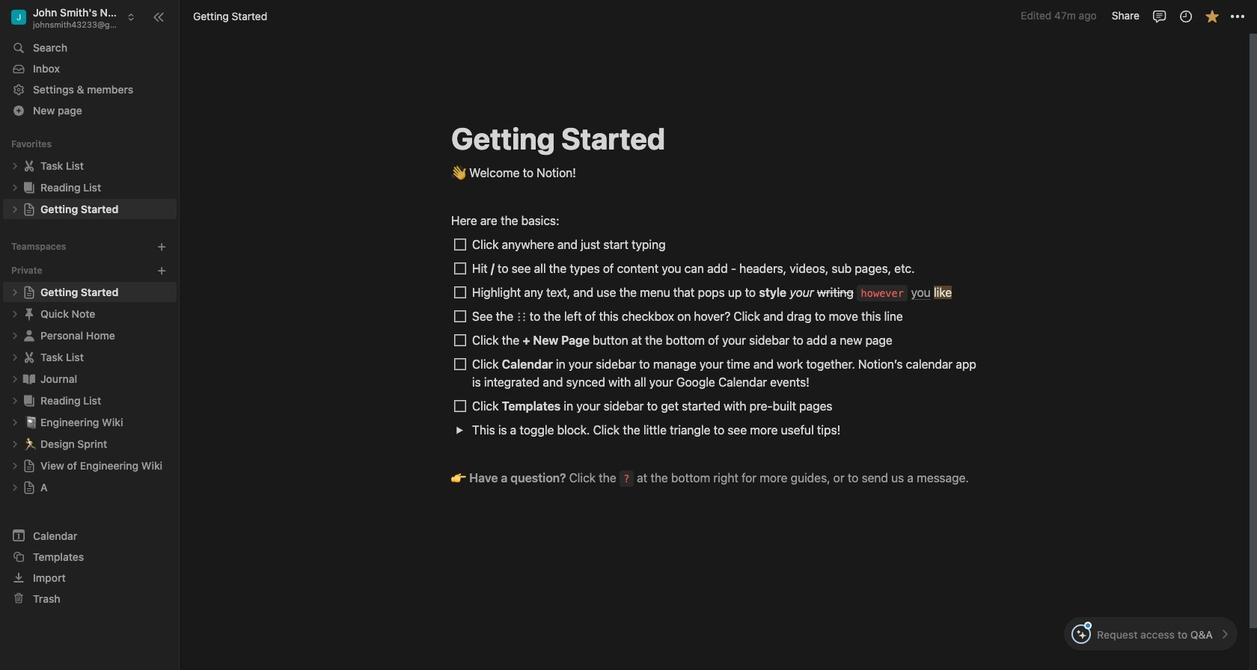 Task type: vqa. For each thing, say whether or not it's contained in the screenshot.
The 😀 image
no



Task type: describe. For each thing, give the bounding box(es) containing it.
close sidebar image
[[153, 11, 165, 23]]

📓 image
[[24, 414, 37, 431]]

5 open image from the top
[[10, 331, 19, 340]]

8 open image from the top
[[10, 461, 19, 470]]

9 open image from the top
[[10, 483, 19, 492]]

3 open image from the top
[[10, 288, 19, 297]]

4 open image from the top
[[10, 309, 19, 318]]

updates image
[[1178, 9, 1193, 24]]

comments image
[[1152, 9, 1167, 24]]

7 open image from the top
[[10, 396, 19, 405]]



Task type: locate. For each thing, give the bounding box(es) containing it.
open image
[[10, 161, 19, 170], [10, 353, 19, 362], [10, 418, 19, 427], [455, 426, 464, 434], [10, 440, 19, 449]]

new teamspace image
[[156, 242, 167, 252]]

change page icon image
[[22, 158, 37, 173], [22, 180, 37, 195], [22, 202, 36, 216], [22, 286, 36, 299], [22, 306, 37, 321], [22, 328, 37, 343], [22, 350, 37, 365], [22, 372, 37, 387], [22, 393, 37, 408], [22, 459, 36, 473], [22, 481, 36, 494]]

🏃 image
[[24, 435, 37, 452]]

open image
[[10, 183, 19, 192], [10, 205, 19, 214], [10, 288, 19, 297], [10, 309, 19, 318], [10, 331, 19, 340], [10, 375, 19, 384], [10, 396, 19, 405], [10, 461, 19, 470], [10, 483, 19, 492]]

add a page image
[[156, 266, 167, 276]]

favorited image
[[1205, 9, 1220, 24]]

6 open image from the top
[[10, 375, 19, 384]]

👋 image
[[451, 162, 466, 182]]

2 open image from the top
[[10, 205, 19, 214]]

👉 image
[[451, 468, 466, 487]]

1 open image from the top
[[10, 183, 19, 192]]



